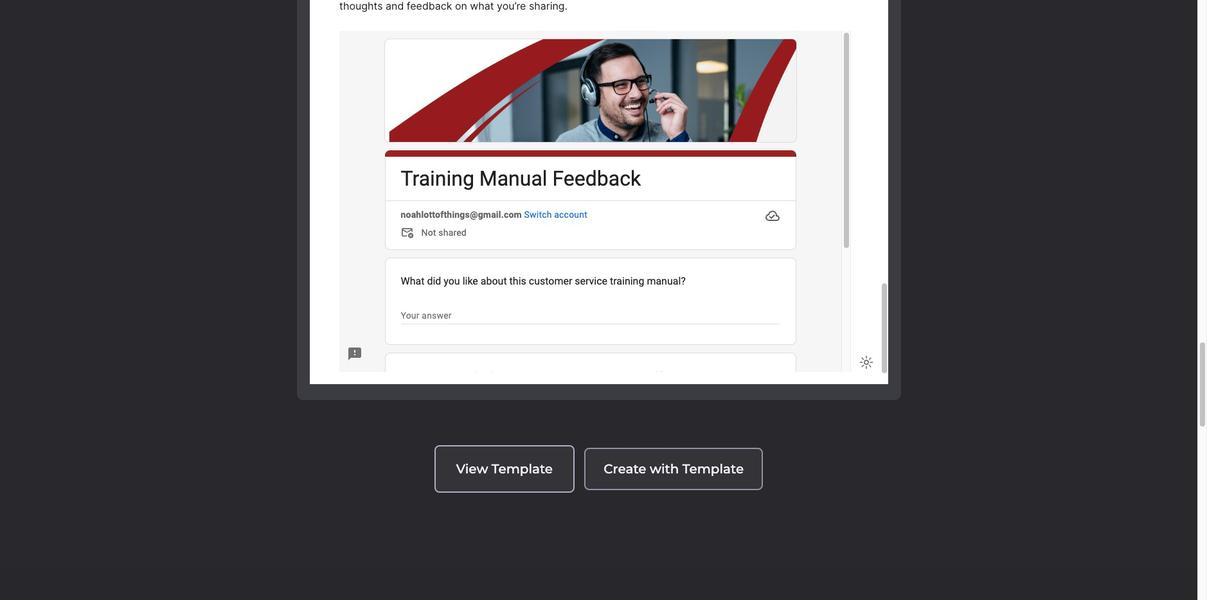 Task type: locate. For each thing, give the bounding box(es) containing it.
1 horizontal spatial template
[[683, 462, 744, 477]]

template right view
[[492, 462, 553, 477]]

view template link
[[435, 446, 575, 493]]

2 template from the left
[[683, 462, 744, 477]]

template
[[492, 462, 553, 477], [683, 462, 744, 477]]

0 horizontal spatial template
[[492, 462, 553, 477]]

template right with
[[683, 462, 744, 477]]



Task type: vqa. For each thing, say whether or not it's contained in the screenshot.
with
yes



Task type: describe. For each thing, give the bounding box(es) containing it.
view template
[[457, 462, 553, 477]]

with
[[650, 462, 680, 477]]

create with template link
[[585, 448, 764, 491]]

view
[[457, 462, 488, 477]]

1 template from the left
[[492, 462, 553, 477]]

create with template
[[604, 462, 744, 477]]

create
[[604, 462, 647, 477]]



